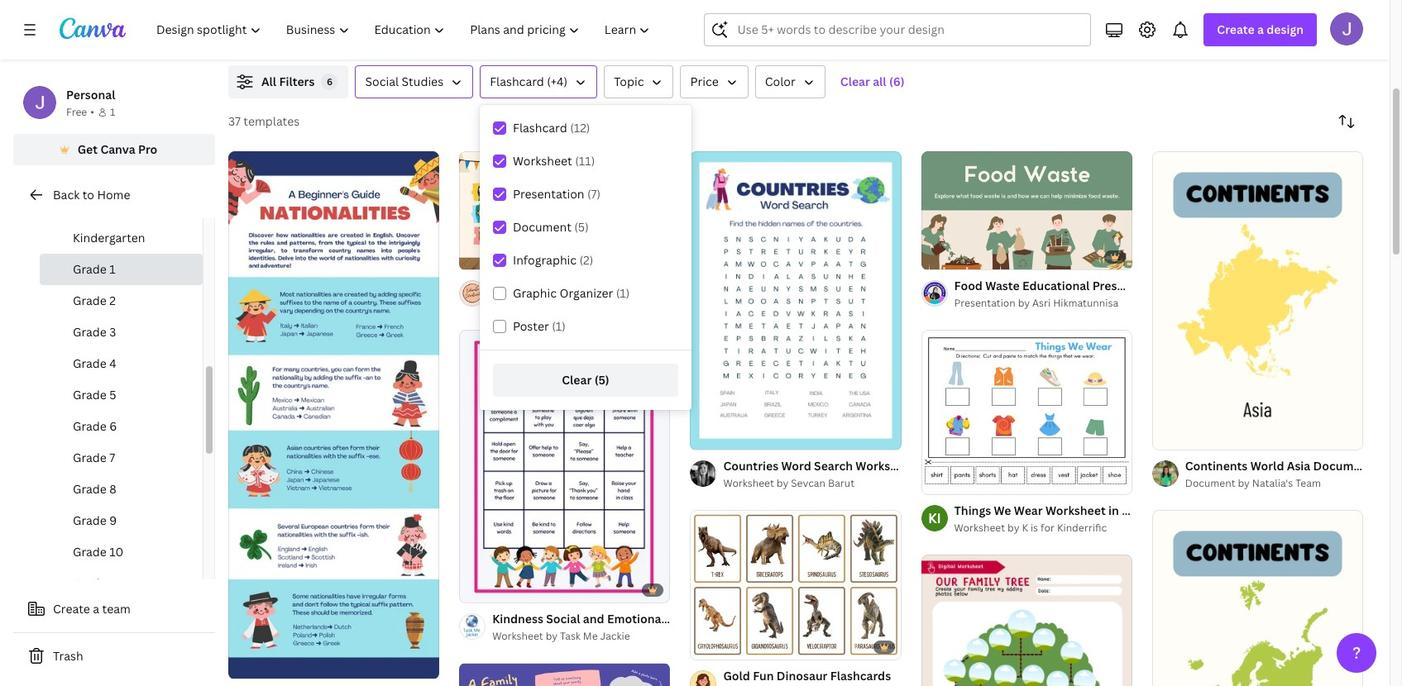 Task type: vqa. For each thing, say whether or not it's contained in the screenshot.


Task type: locate. For each thing, give the bounding box(es) containing it.
top level navigation element
[[146, 13, 665, 46]]

of for presentation by asri hikmatunnisa
[[940, 250, 949, 262]]

0 vertical spatial document
[[513, 219, 572, 235]]

hand-drawn family interview activity digital worksheet image
[[459, 664, 671, 687]]

grade up the grade 7
[[73, 419, 107, 434]]

create a team button
[[13, 593, 215, 626]]

1 vertical spatial create
[[53, 602, 90, 617]]

0 vertical spatial a
[[1258, 22, 1264, 37]]

1 horizontal spatial create
[[1218, 22, 1255, 37]]

8 grade from the top
[[73, 482, 107, 497]]

grade left 8
[[73, 482, 107, 497]]

6 right 'filters'
[[327, 75, 333, 88]]

0 horizontal spatial clear
[[562, 372, 592, 388]]

barut
[[828, 477, 855, 491]]

for
[[1041, 521, 1055, 535]]

countries word search worksheet blue in cute fun style link
[[724, 458, 1043, 476]]

home
[[97, 187, 130, 203]]

None search field
[[705, 13, 1092, 46]]

by left k
[[1008, 521, 1020, 535]]

by left task
[[546, 630, 558, 644]]

of
[[940, 250, 949, 262], [709, 430, 718, 443], [709, 641, 718, 653]]

worksheet up kinderrific
[[1046, 503, 1106, 519]]

0 horizontal spatial 10
[[110, 544, 124, 560]]

poster
[[513, 319, 549, 334]]

grade for grade 9
[[73, 513, 107, 529]]

(5) for document (5)
[[575, 219, 589, 235]]

0 vertical spatial create
[[1218, 22, 1255, 37]]

•
[[90, 105, 94, 119]]

jacob simon image
[[1331, 12, 1364, 46]]

document up illustrative
[[1186, 477, 1236, 491]]

1 vertical spatial style
[[1235, 503, 1264, 519]]

grade for grade 5
[[73, 387, 107, 403]]

1 vertical spatial a
[[93, 602, 99, 617]]

(5) down educate
[[595, 372, 610, 388]]

6 inside "element"
[[327, 75, 333, 88]]

create inside dropdown button
[[1218, 22, 1255, 37]]

presentation left asri
[[955, 296, 1016, 310]]

get canva pro button
[[13, 134, 215, 165]]

(7)
[[587, 186, 601, 202]]

canva
[[100, 142, 135, 157]]

37
[[228, 113, 241, 129]]

grade for grade 2
[[73, 293, 107, 309]]

kindness social and emotional learning interactive group worksheet  in colorful simple  style image
[[459, 330, 671, 603]]

0 vertical spatial 6
[[327, 75, 333, 88]]

(5) inside button
[[595, 372, 610, 388]]

grade 3 link
[[40, 317, 203, 348]]

style inside things we wear worksheet in colorful illustrative style worksheet by k is for kinderrific
[[1235, 503, 1264, 519]]

(6)
[[890, 74, 905, 89]]

2
[[110, 293, 116, 309], [720, 430, 725, 443], [720, 641, 725, 653]]

document for document by natalia's team
[[1186, 477, 1236, 491]]

blue
[[919, 458, 944, 474]]

1 horizontal spatial 6
[[327, 75, 333, 88]]

1
[[110, 105, 115, 119], [933, 250, 938, 262], [110, 261, 116, 277], [702, 430, 707, 443], [702, 641, 707, 653]]

2 vertical spatial 2
[[720, 641, 725, 653]]

0 vertical spatial style
[[1014, 458, 1043, 474]]

1 vertical spatial 2
[[720, 430, 725, 443]]

9 grade from the top
[[73, 513, 107, 529]]

create for create a team
[[53, 602, 90, 617]]

grade down grade 1
[[73, 293, 107, 309]]

0 vertical spatial (5)
[[575, 219, 589, 235]]

style down the document by natalia's team
[[1235, 503, 1264, 519]]

2 up gold
[[720, 641, 725, 653]]

(1) right educate
[[616, 285, 630, 301]]

2 for gold fun dinosaur flashcards image
[[720, 641, 725, 653]]

clear
[[841, 74, 870, 89], [562, 372, 592, 388]]

clear for clear all (6)
[[841, 74, 870, 89]]

worksheet by sevcan barut link
[[724, 476, 902, 492]]

school
[[96, 199, 133, 214]]

(1) right poster
[[552, 319, 566, 334]]

1 inside 1 of 10 link
[[933, 250, 938, 262]]

clear inside clear all (6) button
[[841, 74, 870, 89]]

1 vertical spatial document
[[1186, 477, 1236, 491]]

5 grade from the top
[[73, 387, 107, 403]]

worksheet by task me jackie link
[[493, 629, 671, 646]]

all filters
[[261, 74, 315, 89]]

1 horizontal spatial clear
[[841, 74, 870, 89]]

by
[[556, 296, 568, 310], [1018, 296, 1030, 310], [777, 477, 789, 491], [1238, 477, 1250, 491], [1008, 521, 1020, 535], [546, 630, 558, 644]]

document for document (5)
[[513, 219, 572, 235]]

style up wear
[[1014, 458, 1043, 474]]

clear all (6)
[[841, 74, 905, 89]]

1 horizontal spatial document
[[1186, 477, 1236, 491]]

a inside button
[[93, 602, 99, 617]]

clear for clear (5)
[[562, 372, 592, 388]]

grade
[[73, 261, 107, 277], [73, 293, 107, 309], [73, 324, 107, 340], [73, 356, 107, 372], [73, 387, 107, 403], [73, 419, 107, 434], [73, 450, 107, 466], [73, 482, 107, 497], [73, 513, 107, 529], [73, 544, 107, 560], [73, 576, 107, 592]]

1 vertical spatial (5)
[[595, 372, 610, 388]]

1 1 of 2 link from the top
[[690, 151, 902, 450]]

by left asri
[[1018, 296, 1030, 310]]

1 of 2 link
[[690, 151, 902, 450], [690, 511, 902, 661]]

poster (1)
[[513, 319, 566, 334]]

color
[[765, 74, 796, 89]]

grade up 'grade 2'
[[73, 261, 107, 277]]

grade 4 link
[[40, 348, 203, 380]]

2 up the countries
[[720, 430, 725, 443]]

1 vertical spatial in
[[1109, 503, 1119, 519]]

grade 6 link
[[40, 411, 203, 443]]

0 vertical spatial 1 of 2
[[702, 430, 725, 443]]

grade for grade 10
[[73, 544, 107, 560]]

1 horizontal spatial in
[[1109, 503, 1119, 519]]

community helpers educational  presentation in colorful fun style image
[[459, 151, 671, 270]]

1 for second the 1 of 2 link
[[702, 641, 707, 653]]

1 horizontal spatial (5)
[[595, 372, 610, 388]]

0 vertical spatial 10
[[951, 250, 962, 262]]

by for presentation by asri hikmatunnisa
[[1018, 296, 1030, 310]]

design
[[1267, 22, 1304, 37]]

a left design at the top of the page
[[1258, 22, 1264, 37]]

worksheet by k is for kinderrific link
[[955, 520, 1133, 537]]

infographic (2)
[[513, 252, 594, 268]]

presentation up poster
[[493, 296, 554, 310]]

presentation by educate creatively
[[493, 296, 661, 310]]

flashcard up worksheet (11)
[[513, 120, 567, 136]]

0 horizontal spatial create
[[53, 602, 90, 617]]

creatively
[[612, 296, 661, 310]]

1 vertical spatial flashcard
[[513, 120, 567, 136]]

grade left 5
[[73, 387, 107, 403]]

1 1 of 2 from the top
[[702, 430, 725, 443]]

social
[[365, 74, 399, 89]]

document up infographic
[[513, 219, 572, 235]]

by for presentation by educate creatively
[[556, 296, 568, 310]]

grade for grade 11
[[73, 576, 107, 592]]

by left educate
[[556, 296, 568, 310]]

0 horizontal spatial a
[[93, 602, 99, 617]]

grade for grade 1
[[73, 261, 107, 277]]

1 vertical spatial (1)
[[552, 319, 566, 334]]

document inside document by natalia's team link
[[1186, 477, 1236, 491]]

10 grade from the top
[[73, 544, 107, 560]]

nationalities infographic in white blue cute fun style image
[[228, 151, 440, 679]]

back
[[53, 187, 80, 203]]

worksheet (11)
[[513, 153, 595, 169]]

grade 5
[[73, 387, 116, 403]]

1 of 2
[[702, 430, 725, 443], [702, 641, 725, 653]]

2 grade from the top
[[73, 293, 107, 309]]

10
[[951, 250, 962, 262], [110, 544, 124, 560]]

1 vertical spatial 10
[[110, 544, 124, 560]]

a inside dropdown button
[[1258, 22, 1264, 37]]

1 vertical spatial 1 of 2
[[702, 641, 725, 653]]

grade left 7
[[73, 450, 107, 466]]

flashcard for flashcard (12)
[[513, 120, 567, 136]]

0 horizontal spatial in
[[947, 458, 958, 474]]

0 vertical spatial fun
[[990, 458, 1011, 474]]

price
[[691, 74, 719, 89]]

1 of 2 up gold
[[702, 641, 725, 653]]

clear down poster (1)
[[562, 372, 592, 388]]

1 for 1st the 1 of 2 link
[[702, 430, 707, 443]]

team
[[102, 602, 131, 617]]

0 horizontal spatial style
[[1014, 458, 1043, 474]]

things we wear worksheet in colorful illustrative style worksheet by k is for kinderrific
[[955, 503, 1264, 535]]

in right blue
[[947, 458, 958, 474]]

grade left '3'
[[73, 324, 107, 340]]

things we wear worksheet in colorful illustrative style image
[[921, 331, 1133, 494]]

1 horizontal spatial style
[[1235, 503, 1264, 519]]

flashcard (+4) button
[[480, 65, 598, 98]]

0 vertical spatial of
[[940, 250, 949, 262]]

1 grade from the top
[[73, 261, 107, 277]]

ki link
[[921, 506, 948, 532]]

fun right gold
[[753, 669, 774, 685]]

flashcard inside 'flashcard (+4)' button
[[490, 74, 544, 89]]

illustrative
[[1171, 503, 1232, 519]]

by left natalia's
[[1238, 477, 1250, 491]]

1 horizontal spatial a
[[1258, 22, 1264, 37]]

3 grade from the top
[[73, 324, 107, 340]]

by inside the "countries word search worksheet blue in cute fun style worksheet by sevcan barut"
[[777, 477, 789, 491]]

countries word search worksheet blue in cute fun style image
[[690, 152, 902, 450]]

11 grade from the top
[[73, 576, 107, 592]]

worksheet
[[513, 153, 572, 169], [856, 458, 916, 474], [724, 477, 774, 491], [1046, 503, 1106, 519], [955, 521, 1006, 535], [493, 630, 543, 644]]

6 grade from the top
[[73, 419, 107, 434]]

1 of 2 up the countries
[[702, 430, 725, 443]]

create a design button
[[1204, 13, 1317, 46]]

to
[[82, 187, 94, 203]]

2 vertical spatial of
[[709, 641, 718, 653]]

grade left 4
[[73, 356, 107, 372]]

1 vertical spatial 1 of 2 link
[[690, 511, 902, 661]]

by inside things we wear worksheet in colorful illustrative style worksheet by k is for kinderrific
[[1008, 521, 1020, 535]]

flashcard left (+4)
[[490, 74, 544, 89]]

0 horizontal spatial document
[[513, 219, 572, 235]]

style
[[1014, 458, 1043, 474], [1235, 503, 1264, 519]]

7
[[110, 450, 115, 466]]

we
[[994, 503, 1012, 519]]

1 horizontal spatial fun
[[990, 458, 1011, 474]]

2 up '3'
[[110, 293, 116, 309]]

1 of 10
[[933, 250, 962, 262]]

trash
[[53, 649, 83, 664]]

flashcard
[[490, 74, 544, 89], [513, 120, 567, 136]]

presentation for presentation by educate creatively
[[493, 296, 554, 310]]

jackie
[[600, 630, 630, 644]]

grade left "9"
[[73, 513, 107, 529]]

0 vertical spatial 2
[[110, 293, 116, 309]]

1 vertical spatial clear
[[562, 372, 592, 388]]

6 down 5
[[110, 419, 117, 434]]

Search search field
[[738, 14, 1081, 46]]

0 vertical spatial flashcard
[[490, 74, 544, 89]]

4 grade from the top
[[73, 356, 107, 372]]

by down the word
[[777, 477, 789, 491]]

in left colorful
[[1109, 503, 1119, 519]]

a left team
[[93, 602, 99, 617]]

8
[[110, 482, 117, 497]]

2 1 of 2 from the top
[[702, 641, 725, 653]]

organizer
[[560, 285, 613, 301]]

pro
[[138, 142, 157, 157]]

0 vertical spatial 1 of 2 link
[[690, 151, 902, 450]]

0 horizontal spatial (5)
[[575, 219, 589, 235]]

1 horizontal spatial 10
[[951, 250, 962, 262]]

0 vertical spatial clear
[[841, 74, 870, 89]]

create left design at the top of the page
[[1218, 22, 1255, 37]]

a for design
[[1258, 22, 1264, 37]]

(5) up (2)
[[575, 219, 589, 235]]

0 vertical spatial in
[[947, 458, 958, 474]]

grade for grade 7
[[73, 450, 107, 466]]

grade 2 link
[[40, 285, 203, 317]]

7 grade from the top
[[73, 450, 107, 466]]

presentation up 'document (5)'
[[513, 186, 585, 202]]

trash link
[[13, 640, 215, 674]]

clear left all
[[841, 74, 870, 89]]

0 horizontal spatial fun
[[753, 669, 774, 685]]

in inside the "countries word search worksheet blue in cute fun style worksheet by sevcan barut"
[[947, 458, 958, 474]]

9
[[110, 513, 117, 529]]

0 horizontal spatial 6
[[110, 419, 117, 434]]

get
[[78, 142, 98, 157]]

grade down the grade 9
[[73, 544, 107, 560]]

grade 7
[[73, 450, 115, 466]]

fun right the cute
[[990, 458, 1011, 474]]

11
[[110, 576, 122, 592]]

0 vertical spatial (1)
[[616, 285, 630, 301]]

templates
[[243, 113, 300, 129]]

1 vertical spatial of
[[709, 430, 718, 443]]

create inside button
[[53, 602, 90, 617]]

presentation for presentation by asri hikmatunnisa
[[955, 296, 1016, 310]]

social studies
[[365, 74, 444, 89]]

1 of 2 for countries word search worksheet blue in cute fun style image
[[702, 430, 725, 443]]

create down grade 11
[[53, 602, 90, 617]]

grade up create a team
[[73, 576, 107, 592]]

clear inside clear (5) button
[[562, 372, 592, 388]]



Task type: describe. For each thing, give the bounding box(es) containing it.
task
[[560, 630, 581, 644]]

clear all (6) button
[[832, 65, 913, 98]]

back to home
[[53, 187, 130, 203]]

grade for grade 4
[[73, 356, 107, 372]]

grade for grade 3
[[73, 324, 107, 340]]

kindergarten link
[[40, 223, 203, 254]]

10 inside grade 10 link
[[110, 544, 124, 560]]

countries word search worksheet blue in cute fun style worksheet by sevcan barut
[[724, 458, 1043, 491]]

grade 11
[[73, 576, 122, 592]]

10 inside 1 of 10 link
[[951, 250, 962, 262]]

document by natalia's team
[[1186, 477, 1321, 491]]

of for worksheet by sevcan barut
[[709, 430, 718, 443]]

k is for kinderrific element
[[921, 506, 948, 532]]

document by natalia's team link
[[1186, 476, 1364, 492]]

grade 8
[[73, 482, 117, 497]]

pre-school
[[73, 199, 133, 214]]

grade 1
[[73, 261, 116, 277]]

social studies button
[[355, 65, 473, 98]]

grade 5 link
[[40, 380, 203, 411]]

grade for grade 6
[[73, 419, 107, 434]]

grade 9
[[73, 513, 117, 529]]

studies
[[402, 74, 444, 89]]

worksheet left blue
[[856, 458, 916, 474]]

flashcard (12)
[[513, 120, 590, 136]]

asri
[[1033, 296, 1051, 310]]

(5) for clear (5)
[[595, 372, 610, 388]]

continents world europe document in green blue white illustrative style image
[[1153, 511, 1364, 687]]

grade 4
[[73, 356, 117, 372]]

social studies our family tree digital worksheet in cream green simple minimalist style image
[[921, 555, 1133, 687]]

grade 9 link
[[40, 506, 203, 537]]

price button
[[681, 65, 749, 98]]

(12)
[[570, 120, 590, 136]]

in inside things we wear worksheet in colorful illustrative style worksheet by k is for kinderrific
[[1109, 503, 1119, 519]]

k is for kinderrific image
[[921, 506, 948, 532]]

by for worksheet by task me jackie
[[546, 630, 558, 644]]

37 templates
[[228, 113, 300, 129]]

infographic
[[513, 252, 577, 268]]

fun inside the "countries word search worksheet blue in cute fun style worksheet by sevcan barut"
[[990, 458, 1011, 474]]

free •
[[66, 105, 94, 119]]

all
[[873, 74, 887, 89]]

topic button
[[604, 65, 674, 98]]

grade for grade 8
[[73, 482, 107, 497]]

1 of 10 link
[[921, 151, 1133, 270]]

hikmatunnisa
[[1054, 296, 1119, 310]]

food waste educational presentation in beige green illustrative style image
[[921, 151, 1133, 270]]

natalia's
[[1253, 477, 1294, 491]]

grade 10
[[73, 544, 124, 560]]

1 vertical spatial 6
[[110, 419, 117, 434]]

colorful
[[1122, 503, 1168, 519]]

grade 6
[[73, 419, 117, 434]]

team
[[1296, 477, 1321, 491]]

grade 8 link
[[40, 474, 203, 506]]

1 horizontal spatial (1)
[[616, 285, 630, 301]]

flashcards
[[831, 669, 891, 685]]

document (5)
[[513, 219, 589, 235]]

filters
[[279, 74, 315, 89]]

worksheet down things
[[955, 521, 1006, 535]]

countries
[[724, 458, 779, 474]]

pre-
[[73, 199, 96, 214]]

gold fun dinosaur flashcards link
[[724, 668, 891, 686]]

presentation by asri hikmatunnisa link
[[955, 295, 1133, 312]]

1 of 2 for gold fun dinosaur flashcards image
[[702, 641, 725, 653]]

create for create a design
[[1218, 22, 1255, 37]]

flashcard (+4)
[[490, 74, 568, 89]]

gold
[[724, 669, 750, 685]]

presentation by asri hikmatunnisa
[[955, 296, 1119, 310]]

sevcan
[[791, 477, 826, 491]]

1 for 1 of 10 link
[[933, 250, 938, 262]]

graphic
[[513, 285, 557, 301]]

a for team
[[93, 602, 99, 617]]

worksheet down the countries
[[724, 477, 774, 491]]

4
[[110, 356, 117, 372]]

continents world asia document in yellow blue white illustrative style image
[[1153, 152, 1364, 450]]

gold fun dinosaur flashcards image
[[690, 511, 902, 660]]

create a design
[[1218, 22, 1304, 37]]

worksheet by task me jackie
[[493, 630, 630, 644]]

0 horizontal spatial (1)
[[552, 319, 566, 334]]

search
[[814, 458, 853, 474]]

educate
[[571, 296, 610, 310]]

clear (5) button
[[493, 364, 679, 397]]

create a team
[[53, 602, 131, 617]]

2 for countries word search worksheet blue in cute fun style image
[[720, 430, 725, 443]]

presentation (7)
[[513, 186, 601, 202]]

flashcard for flashcard (+4)
[[490, 74, 544, 89]]

kinderrific
[[1057, 521, 1107, 535]]

topic
[[614, 74, 644, 89]]

me
[[583, 630, 598, 644]]

Sort by button
[[1331, 105, 1364, 138]]

1 vertical spatial fun
[[753, 669, 774, 685]]

(2)
[[580, 252, 594, 268]]

clear (5)
[[562, 372, 610, 388]]

by for document by natalia's team
[[1238, 477, 1250, 491]]

free
[[66, 105, 87, 119]]

grade 7 link
[[40, 443, 203, 474]]

things
[[955, 503, 991, 519]]

worksheet down flashcard (12)
[[513, 153, 572, 169]]

cute
[[960, 458, 987, 474]]

6 filter options selected element
[[321, 74, 338, 90]]

2 1 of 2 link from the top
[[690, 511, 902, 661]]

style inside the "countries word search worksheet blue in cute fun style worksheet by sevcan barut"
[[1014, 458, 1043, 474]]

k
[[1022, 521, 1029, 535]]

presentation by educate creatively link
[[493, 295, 671, 312]]

worksheet left task
[[493, 630, 543, 644]]

3
[[110, 324, 116, 340]]

dinosaur
[[777, 669, 828, 685]]



